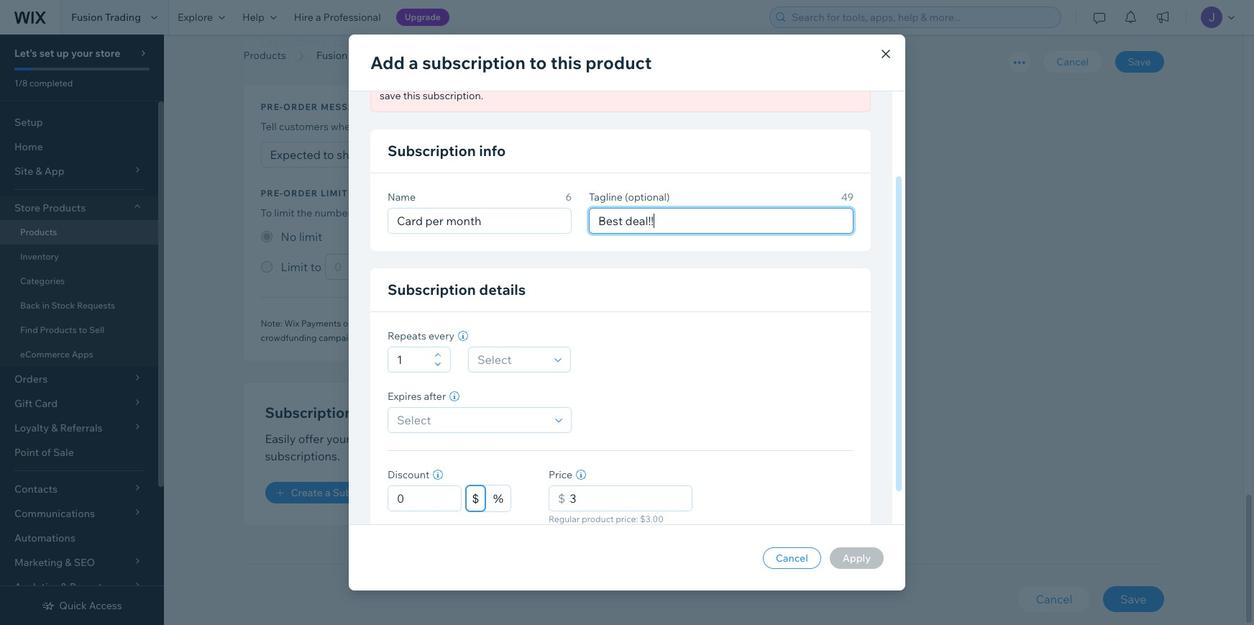 Task type: describe. For each thing, give the bounding box(es) containing it.
2 it's from the left
[[579, 35, 594, 49]]

inventory.
[[632, 207, 678, 220]]

turned
[[611, 76, 643, 89]]

a inside button
[[325, 487, 331, 500]]

subscriptions form
[[164, 0, 1255, 625]]

subscription inside you can't add a subscription because pre-order is turned on for this product. turn pre-order off to save this subscription.
[[452, 76, 511, 89]]

recurring
[[429, 432, 479, 446]]

repeats
[[388, 330, 427, 342]]

order left message
[[283, 102, 318, 113]]

customers for when
[[279, 120, 329, 133]]

cancel for the bottom the cancel button
[[1036, 592, 1073, 607]]

up
[[56, 47, 69, 60]]

campaign.
[[319, 333, 361, 344]]

delivered.
[[502, 120, 548, 133]]

or for shipped
[[490, 120, 500, 133]]

orders
[[417, 318, 443, 329]]

of inside sidebar element
[[41, 446, 51, 459]]

1 horizontal spatial products link
[[236, 48, 293, 63]]

order,
[[472, 207, 499, 220]]

first time_stores_subsciptions and reccuring orders_calender and box copy image
[[670, 418, 825, 490]]

point of sale link
[[0, 440, 158, 465]]

set
[[39, 47, 54, 60]]

cancel for the top the cancel button
[[1057, 55, 1089, 68]]

upgrade button
[[396, 9, 450, 26]]

0 vertical spatial limit
[[321, 188, 348, 199]]

0 vertical spatial subscription
[[422, 52, 526, 73]]

with
[[511, 432, 534, 446]]

option group inside subscriptions form
[[261, 228, 829, 280]]

wix
[[285, 318, 299, 329]]

info
[[479, 142, 506, 160]]

pre-order message
[[261, 102, 368, 113]]

hire a professional
[[294, 11, 381, 24]]

tagline
[[589, 191, 623, 204]]

save
[[380, 89, 401, 102]]

when inside note: wix payments only supports pre-orders when the products are delivered within 12 months of the purchase date, and are not part of a crowdfunding campaign.
[[445, 318, 466, 329]]

ecommerce
[[20, 349, 70, 360]]

products inside easily offer your products on a recurring basis with subscriptions.
[[353, 432, 402, 446]]

of right months
[[646, 318, 654, 329]]

fusion trading
[[71, 11, 141, 24]]

store products
[[14, 201, 86, 214]]

for inside subscriptions form
[[437, 207, 450, 220]]

stock.
[[631, 35, 663, 49]]

hire
[[294, 11, 314, 24]]

$ button
[[466, 486, 486, 512]]

back in stock requests
[[20, 300, 115, 311]]

product.
[[694, 76, 734, 89]]

setup link
[[0, 110, 158, 135]]

add
[[424, 76, 442, 89]]

delivered
[[537, 318, 574, 329]]

back
[[20, 300, 40, 311]]

automations link
[[0, 526, 158, 550]]

2 vertical spatial cancel button
[[1019, 587, 1090, 613]]

find
[[20, 325, 38, 335]]

to limit the number of items available for pre-order, start tracking this product's inventory. learn how
[[261, 207, 729, 220]]

products inside note: wix payments only supports pre-orders when the products are delivered within 12 months of the purchase date, and are not part of a crowdfunding campaign.
[[484, 318, 520, 329]]

your inside sidebar element
[[71, 47, 93, 60]]

subscription details
[[388, 281, 526, 299]]

let's set up your store
[[14, 47, 120, 60]]

this inside let customers buy this product before it's released or when it's out of stock. learn about pre-order
[[363, 35, 382, 49]]

1 horizontal spatial the
[[468, 318, 482, 329]]

of inside let customers buy this product before it's released or when it's out of stock. learn about pre-order
[[617, 35, 628, 49]]

1 vertical spatial when
[[331, 120, 356, 133]]

1 vertical spatial learn
[[680, 207, 707, 220]]

this down the 6
[[566, 207, 583, 220]]

add a subscription to this product
[[371, 52, 652, 73]]

is
[[602, 76, 609, 89]]

access
[[89, 599, 122, 612]]

fusion toy
[[317, 49, 367, 62]]

for inside you can't add a subscription because pre-order is turned on for this product. turn pre-order off to save this subscription.
[[659, 76, 673, 89]]

about
[[294, 52, 325, 67]]

subscription for subscription details
[[388, 281, 476, 299]]

your inside easily offer your products on a recurring basis with subscriptions.
[[327, 432, 351, 446]]

apps
[[72, 349, 93, 360]]

1 vertical spatial products link
[[0, 220, 158, 245]]

12
[[602, 318, 611, 329]]

store
[[14, 201, 40, 214]]

after
[[424, 390, 446, 403]]

products inside popup button
[[43, 201, 86, 214]]

back in stock requests link
[[0, 294, 158, 318]]

completed
[[30, 78, 73, 89]]

1 vertical spatial save button
[[1104, 587, 1165, 613]]

create a subscription
[[291, 487, 394, 500]]

product inside let customers buy this product before it's released or when it's out of stock. learn about pre-order
[[385, 35, 428, 49]]

subscription inside button
[[333, 487, 394, 500]]

released
[[485, 35, 531, 49]]

categories link
[[0, 269, 158, 294]]

home link
[[0, 135, 158, 159]]

learn about pre-order link
[[261, 51, 379, 68]]

tell
[[261, 120, 277, 133]]

only
[[343, 318, 360, 329]]

learn inside let customers buy this product before it's released or when it's out of stock. learn about pre-order
[[261, 52, 291, 67]]

sell
[[89, 325, 104, 335]]

a up the can't
[[409, 52, 419, 73]]

1/8
[[14, 78, 28, 89]]

pre- inside let customers buy this product before it's released or when it's out of stock. learn about pre-order
[[328, 52, 350, 67]]

6
[[566, 191, 572, 204]]

note: wix payments only supports pre-orders when the products are delivered within 12 months of the purchase date, and are not part of a crowdfunding campaign.
[[261, 318, 813, 344]]

expires
[[388, 390, 422, 403]]

learn how link
[[680, 207, 729, 220]]

order inside let customers buy this product before it's released or when it's out of stock. learn about pre-order
[[350, 52, 379, 67]]

stock
[[52, 300, 75, 311]]

fusion for fusion toy
[[317, 49, 348, 62]]

how
[[709, 207, 729, 220]]

crowdfunding
[[261, 333, 317, 344]]

a inside easily offer your products on a recurring basis with subscriptions.
[[421, 432, 427, 446]]

0 vertical spatial select field
[[473, 348, 550, 372]]

automations
[[14, 532, 75, 545]]

be
[[435, 120, 447, 133]]

pre- for tell customers when this product will be shipped or delivered.
[[261, 102, 283, 113]]

to inside you can't add a subscription because pre-order is turned on for this product. turn pre-order off to save this subscription.
[[822, 76, 831, 89]]

inventory link
[[0, 245, 158, 269]]

create
[[291, 487, 323, 500]]

order left is
[[574, 76, 599, 89]]

quick access
[[59, 599, 122, 612]]

purchase
[[671, 318, 708, 329]]

of left items
[[354, 207, 363, 220]]

sale
[[53, 446, 74, 459]]

fusion for fusion trading
[[71, 11, 103, 24]]

to
[[261, 207, 272, 220]]

or for released
[[534, 35, 545, 49]]

upgrade
[[405, 12, 441, 22]]

pre- right "because"
[[555, 76, 574, 89]]

ecommerce apps link
[[0, 342, 158, 367]]



Task type: vqa. For each thing, say whether or not it's contained in the screenshot.
checkbox
no



Task type: locate. For each thing, give the bounding box(es) containing it.
on inside easily offer your products on a recurring basis with subscriptions.
[[404, 432, 418, 446]]

customers inside let customers buy this product before it's released or when it's out of stock. learn about pre-order
[[281, 35, 337, 49]]

1 vertical spatial your
[[327, 432, 351, 446]]

customers for buy
[[281, 35, 337, 49]]

when up every
[[445, 318, 466, 329]]

it's
[[468, 35, 483, 49], [579, 35, 594, 49]]

of right out at the left of page
[[617, 35, 628, 49]]

0 horizontal spatial when
[[331, 120, 356, 133]]

will
[[418, 120, 433, 133]]

$ up regular at left bottom
[[558, 491, 566, 506]]

a right hire
[[316, 11, 321, 24]]

2 vertical spatial when
[[445, 318, 466, 329]]

1 vertical spatial subscription
[[452, 76, 511, 89]]

0 vertical spatial pre-
[[261, 102, 283, 113]]

learn
[[261, 52, 291, 67], [680, 207, 707, 220]]

your right offer
[[327, 432, 351, 446]]

quick
[[59, 599, 87, 612]]

0 horizontal spatial products
[[353, 432, 402, 446]]

limit up number
[[321, 188, 348, 199]]

1 vertical spatial or
[[490, 120, 500, 133]]

this down message
[[359, 120, 376, 133]]

0 vertical spatial when
[[548, 35, 577, 49]]

for right available
[[437, 207, 450, 220]]

1 horizontal spatial it's
[[579, 35, 594, 49]]

on inside you can't add a subscription because pre-order is turned on for this product. turn pre-order off to save this subscription.
[[645, 76, 657, 89]]

hire a professional link
[[286, 0, 390, 35]]

products inside subscriptions form
[[244, 49, 286, 62]]

before
[[430, 35, 465, 49]]

None text field
[[393, 348, 430, 372]]

when down message
[[331, 120, 356, 133]]

subscriptions.
[[265, 449, 340, 464]]

1/8 completed
[[14, 78, 73, 89]]

1 horizontal spatial products
[[484, 318, 520, 329]]

select field down note: wix payments only supports pre-orders when the products are delivered within 12 months of the purchase date, and are not part of a crowdfunding campaign.
[[473, 348, 550, 372]]

learn left how
[[680, 207, 707, 220]]

1 vertical spatial save
[[1121, 592, 1147, 607]]

subscription up orders
[[388, 281, 476, 299]]

subscription down before
[[422, 52, 526, 73]]

0 vertical spatial or
[[534, 35, 545, 49]]

this right save
[[403, 89, 421, 102]]

to inside sidebar element
[[79, 325, 87, 335]]

find products to sell link
[[0, 318, 158, 342]]

home
[[14, 140, 43, 153]]

discount
[[388, 468, 430, 481]]

fusion left toy
[[317, 49, 348, 62]]

can't
[[400, 76, 422, 89]]

1 pre- from the top
[[261, 102, 283, 113]]

customers up about
[[281, 35, 337, 49]]

customers down "pre-order message"
[[279, 120, 329, 133]]

buy
[[340, 35, 360, 49]]

products up discount
[[353, 432, 402, 446]]

save button
[[1116, 51, 1165, 73], [1104, 587, 1165, 613]]

the down pre-order limit
[[297, 207, 313, 220]]

option group
[[261, 228, 829, 280]]

easily
[[265, 432, 296, 446]]

0 vertical spatial to
[[530, 52, 547, 73]]

1 vertical spatial select field
[[393, 408, 551, 432]]

order
[[350, 52, 379, 67], [574, 76, 599, 89], [779, 76, 804, 89], [283, 102, 318, 113], [283, 188, 318, 199]]

0 number field up price:
[[566, 486, 688, 511]]

a right part
[[808, 318, 813, 329]]

pre- inside note: wix payments only supports pre-orders when the products are delivered within 12 months of the purchase date, and are not part of a crowdfunding campaign.
[[400, 318, 417, 329]]

professional
[[324, 11, 381, 24]]

of left sale
[[41, 446, 51, 459]]

subscription info
[[388, 142, 506, 160]]

number
[[315, 207, 352, 220]]

pre-order limit
[[261, 188, 348, 199]]

e.g., Coffee of the Month field
[[393, 209, 567, 233]]

0 horizontal spatial are
[[522, 318, 535, 329]]

subscription down will
[[388, 142, 476, 160]]

$ inside $ button
[[473, 492, 479, 505]]

1 horizontal spatial are
[[749, 318, 762, 329]]

trading
[[105, 11, 141, 24]]

1 vertical spatial on
[[404, 432, 418, 446]]

name
[[388, 191, 416, 204]]

0 horizontal spatial it's
[[468, 35, 483, 49]]

1 horizontal spatial $
[[558, 491, 566, 506]]

order down buy
[[350, 52, 379, 67]]

cancel button
[[1044, 51, 1102, 73], [763, 548, 822, 569], [1019, 587, 1090, 613]]

0 number field down discount
[[393, 486, 457, 511]]

note:
[[261, 318, 283, 329]]

store products button
[[0, 196, 158, 220]]

create a subscription button
[[265, 482, 407, 504]]

to right 'off'
[[822, 76, 831, 89]]

1 vertical spatial products
[[353, 432, 402, 446]]

subscription for subscription info
[[388, 142, 476, 160]]

1 horizontal spatial learn
[[680, 207, 707, 220]]

expires after
[[388, 390, 446, 403]]

0 vertical spatial subscription
[[388, 142, 476, 160]]

1 vertical spatial cancel
[[776, 552, 809, 565]]

0 horizontal spatial on
[[404, 432, 418, 446]]

subscription
[[388, 142, 476, 160], [388, 281, 476, 299], [333, 487, 394, 500]]

0 horizontal spatial the
[[297, 207, 313, 220]]

0 horizontal spatial your
[[71, 47, 93, 60]]

items
[[366, 207, 392, 220]]

2 horizontal spatial to
[[822, 76, 831, 89]]

1 horizontal spatial for
[[659, 76, 673, 89]]

0 vertical spatial your
[[71, 47, 93, 60]]

products up inventory
[[20, 227, 57, 237]]

0 horizontal spatial limit
[[274, 207, 295, 220]]

0 horizontal spatial learn
[[261, 52, 291, 67]]

49
[[842, 191, 854, 204]]

not
[[764, 318, 778, 329]]

a inside note: wix payments only supports pre-orders when the products are delivered within 12 months of the purchase date, and are not part of a crowdfunding campaign.
[[808, 318, 813, 329]]

sidebar element
[[0, 35, 164, 625]]

Select field
[[473, 348, 550, 372], [393, 408, 551, 432]]

your right the up
[[71, 47, 93, 60]]

subscription down add a subscription to this product
[[452, 76, 511, 89]]

0 vertical spatial customers
[[281, 35, 337, 49]]

this
[[363, 35, 382, 49], [551, 52, 582, 73], [675, 76, 692, 89], [403, 89, 421, 102], [359, 120, 376, 133], [566, 207, 583, 220]]

cancel
[[1057, 55, 1089, 68], [776, 552, 809, 565], [1036, 592, 1073, 607]]

0 horizontal spatial or
[[490, 120, 500, 133]]

or up info
[[490, 120, 500, 133]]

0 horizontal spatial fusion
[[71, 11, 103, 24]]

product left will
[[378, 120, 416, 133]]

in
[[42, 300, 50, 311]]

limit
[[321, 188, 348, 199], [274, 207, 295, 220]]

product up turned
[[586, 52, 652, 73]]

1 horizontal spatial your
[[327, 432, 351, 446]]

on up discount
[[404, 432, 418, 446]]

pre- left toy
[[328, 52, 350, 67]]

toy
[[350, 49, 367, 62]]

1 horizontal spatial fusion
[[317, 49, 348, 62]]

1 vertical spatial customers
[[279, 120, 329, 133]]

this right buy
[[363, 35, 382, 49]]

0 vertical spatial fusion
[[71, 11, 103, 24]]

let customers buy this product before it's released or when it's out of stock. learn about pre-order
[[261, 35, 663, 67]]

within
[[576, 318, 601, 329]]

1 vertical spatial subscription
[[388, 281, 476, 299]]

1 horizontal spatial on
[[645, 76, 657, 89]]

for right turned
[[659, 76, 673, 89]]

1 0 number field from the left
[[393, 486, 457, 511]]

fusion left the trading
[[71, 11, 103, 24]]

0 vertical spatial cancel
[[1057, 55, 1089, 68]]

subscription.
[[423, 89, 484, 102]]

fusion inside subscriptions form
[[317, 49, 348, 62]]

part
[[779, 318, 796, 329]]

a inside you can't add a subscription because pre-order is turned on for this product. turn pre-order off to save this subscription.
[[445, 76, 450, 89]]

2 pre- from the top
[[261, 188, 283, 199]]

details
[[479, 281, 526, 299]]

1 horizontal spatial or
[[534, 35, 545, 49]]

months
[[613, 318, 644, 329]]

0 vertical spatial learn
[[261, 52, 291, 67]]

1 are from the left
[[522, 318, 535, 329]]

pre- right turn
[[760, 76, 779, 89]]

price
[[549, 468, 573, 481]]

products link down help button
[[236, 48, 293, 63]]

0 vertical spatial products
[[484, 318, 520, 329]]

2 vertical spatial to
[[79, 325, 87, 335]]

1 horizontal spatial to
[[530, 52, 547, 73]]

pre- right available
[[453, 207, 472, 220]]

0 horizontal spatial $
[[473, 492, 479, 505]]

1 vertical spatial for
[[437, 207, 450, 220]]

or inside let customers buy this product before it's released or when it's out of stock. learn about pre-order
[[534, 35, 545, 49]]

0 horizontal spatial 0 number field
[[393, 486, 457, 511]]

pre- up to
[[261, 188, 283, 199]]

customers
[[281, 35, 337, 49], [279, 120, 329, 133]]

requests
[[77, 300, 115, 311]]

start
[[501, 207, 523, 220]]

limit right to
[[274, 207, 295, 220]]

supports
[[362, 318, 398, 329]]

0 horizontal spatial to
[[79, 325, 87, 335]]

products down help button
[[244, 49, 286, 62]]

off
[[806, 76, 819, 89]]

it's right before
[[468, 35, 483, 49]]

find products to sell
[[20, 325, 104, 335]]

to left the sell
[[79, 325, 87, 335]]

this left product.
[[675, 76, 692, 89]]

when left out at the left of page
[[548, 35, 577, 49]]

order up number
[[283, 188, 318, 199]]

of right part
[[798, 318, 806, 329]]

2 vertical spatial cancel
[[1036, 592, 1073, 607]]

a left recurring
[[421, 432, 427, 446]]

1 vertical spatial limit
[[274, 207, 295, 220]]

%
[[493, 492, 504, 505]]

e.g., Subscribe & save 15% field
[[594, 209, 849, 233]]

2 are from the left
[[749, 318, 762, 329]]

payments
[[301, 318, 341, 329]]

pre-
[[261, 102, 283, 113], [261, 188, 283, 199]]

regular
[[549, 514, 580, 525]]

$
[[558, 491, 566, 506], [473, 492, 479, 505]]

inventory
[[20, 251, 59, 262]]

pre- up repeats
[[400, 318, 417, 329]]

the
[[297, 207, 313, 220], [468, 318, 482, 329], [656, 318, 669, 329]]

0 horizontal spatial for
[[437, 207, 450, 220]]

0 vertical spatial on
[[645, 76, 657, 89]]

are left not at the right bottom of the page
[[749, 318, 762, 329]]

1 horizontal spatial when
[[445, 318, 466, 329]]

or right released
[[534, 35, 545, 49]]

2 horizontal spatial the
[[656, 318, 669, 329]]

Search for tools, apps, help & more... field
[[788, 7, 1057, 27]]

products link down store products
[[0, 220, 158, 245]]

0 vertical spatial cancel button
[[1044, 51, 1102, 73]]

$3.00
[[640, 514, 664, 525]]

tell customers when this product will be shipped or delivered.
[[261, 120, 548, 133]]

or
[[534, 35, 545, 49], [490, 120, 500, 133]]

learn down let
[[261, 52, 291, 67]]

0 vertical spatial for
[[659, 76, 673, 89]]

0 vertical spatial save button
[[1116, 51, 1165, 73]]

2 0 number field from the left
[[566, 486, 688, 511]]

let
[[261, 35, 278, 49]]

subscription down discount
[[333, 487, 394, 500]]

products up ecommerce apps
[[40, 325, 77, 335]]

quick access button
[[42, 599, 122, 612]]

on right turned
[[645, 76, 657, 89]]

pre- up "tell"
[[261, 102, 283, 113]]

help button
[[234, 0, 286, 35]]

when
[[548, 35, 577, 49], [331, 120, 356, 133], [445, 318, 466, 329]]

select field down 'after'
[[393, 408, 551, 432]]

0 vertical spatial products link
[[236, 48, 293, 63]]

products right store at the top left of page
[[43, 201, 86, 214]]

the down subscription details
[[468, 318, 482, 329]]

it's left out at the left of page
[[579, 35, 594, 49]]

order left 'off'
[[779, 76, 804, 89]]

product up add
[[385, 35, 428, 49]]

basis
[[481, 432, 509, 446]]

pre- for to limit the number of items available for pre-order, start tracking this product's inventory.
[[261, 188, 283, 199]]

1 vertical spatial fusion
[[317, 49, 348, 62]]

2 horizontal spatial when
[[548, 35, 577, 49]]

0 horizontal spatial products link
[[0, 220, 158, 245]]

because
[[513, 76, 553, 89]]

point of sale
[[14, 446, 74, 459]]

product left price:
[[582, 514, 614, 525]]

the left purchase
[[656, 318, 669, 329]]

0 number field
[[393, 486, 457, 511], [566, 486, 688, 511]]

of
[[617, 35, 628, 49], [354, 207, 363, 220], [646, 318, 654, 329], [798, 318, 806, 329], [41, 446, 51, 459]]

1 it's from the left
[[468, 35, 483, 49]]

1 vertical spatial cancel button
[[763, 548, 822, 569]]

to up "because"
[[530, 52, 547, 73]]

a
[[316, 11, 321, 24], [409, 52, 419, 73], [445, 76, 450, 89], [808, 318, 813, 329], [421, 432, 427, 446], [325, 487, 331, 500]]

this up "because"
[[551, 52, 582, 73]]

1 horizontal spatial 0 number field
[[566, 486, 688, 511]]

a right add
[[445, 76, 450, 89]]

1 vertical spatial pre-
[[261, 188, 283, 199]]

2 vertical spatial subscription
[[333, 487, 394, 500]]

shipped
[[450, 120, 488, 133]]

Tell customers when this product will be shipped or delivered. field
[[266, 143, 824, 167]]

every
[[429, 330, 455, 342]]

you can't add a subscription because pre-order is turned on for this product. turn pre-order off to save this subscription.
[[380, 76, 831, 102]]

$ left %
[[473, 492, 479, 505]]

1 horizontal spatial limit
[[321, 188, 348, 199]]

easily offer your products on a recurring basis with subscriptions.
[[265, 432, 534, 464]]

products down details
[[484, 318, 520, 329]]

are left delivered
[[522, 318, 535, 329]]

turn
[[737, 76, 757, 89]]

when inside let customers buy this product before it's released or when it's out of stock. learn about pre-order
[[548, 35, 577, 49]]

a right create
[[325, 487, 331, 500]]

let's
[[14, 47, 37, 60]]

0 vertical spatial save
[[1129, 55, 1152, 68]]

1 vertical spatial to
[[822, 76, 831, 89]]

you
[[380, 76, 397, 89]]



